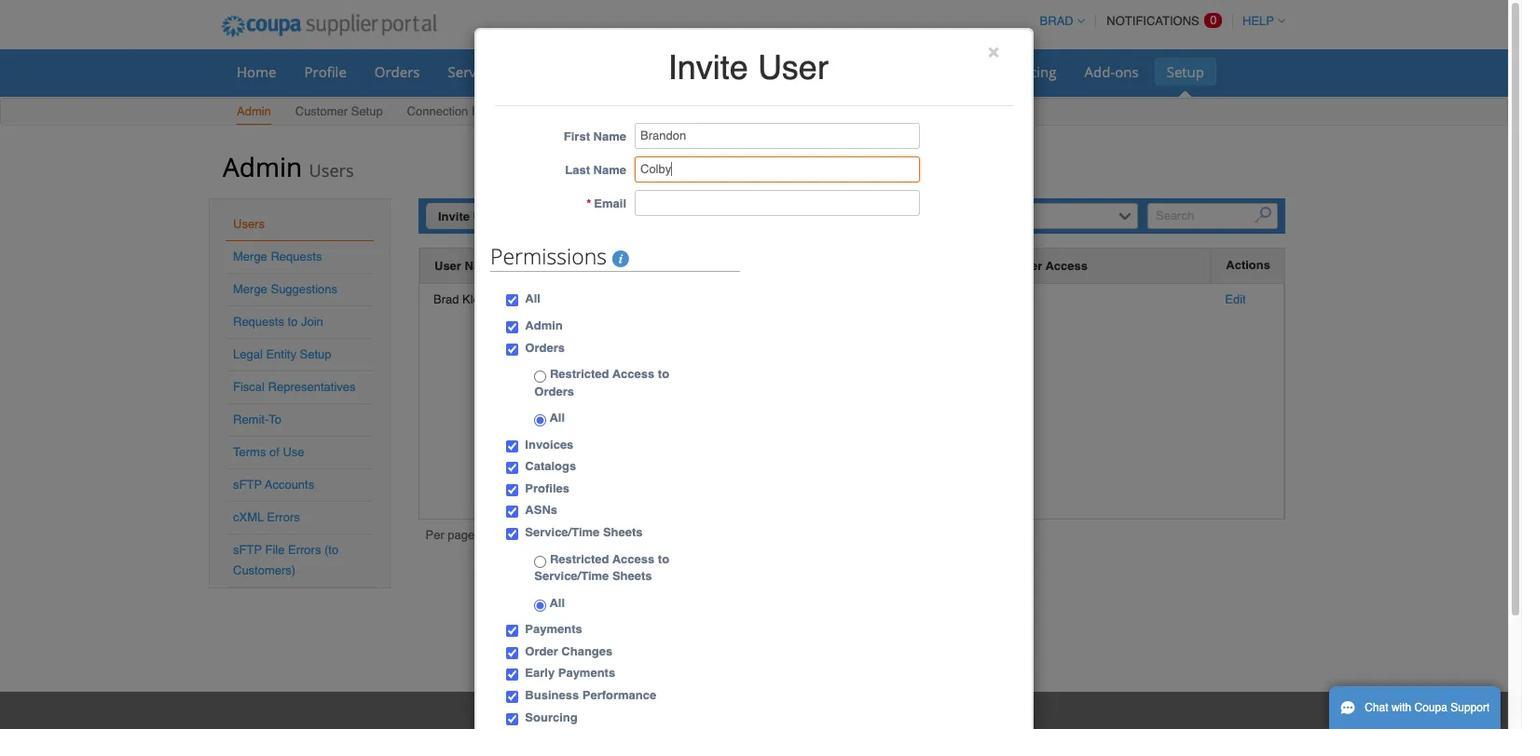 Task type: vqa. For each thing, say whether or not it's contained in the screenshot.
Status
yes



Task type: describe. For each thing, give the bounding box(es) containing it.
restricted access to service/time sheets
[[534, 552, 669, 584]]

terms of use link
[[233, 446, 304, 460]]

accounts
[[265, 478, 314, 492]]

email button
[[527, 256, 560, 276]]

profiles
[[525, 482, 570, 496]]

page
[[448, 528, 475, 542]]

customer for customer access
[[986, 259, 1042, 273]]

0 horizontal spatial email
[[527, 259, 560, 273]]

coupa
[[1415, 702, 1447, 715]]

permissions
[[490, 242, 612, 272]]

to for restricted access to orders
[[658, 367, 669, 381]]

1 vertical spatial setup
[[351, 104, 383, 118]]

search image
[[1255, 207, 1272, 224]]

service/time inside "link"
[[448, 62, 531, 81]]

service/time sheets inside "link"
[[448, 62, 579, 81]]

5 | 10 | 15
[[486, 530, 546, 544]]

sftp file errors (to customers) link
[[233, 543, 339, 578]]

merge suggestions link
[[233, 282, 337, 296]]

klo
[[462, 293, 480, 307]]

10 button
[[501, 528, 524, 547]]

sftp for sftp accounts
[[233, 478, 262, 492]]

1 vertical spatial invoices
[[525, 438, 574, 452]]

0 horizontal spatial business performance
[[525, 689, 656, 703]]

suggestions
[[271, 282, 337, 296]]

1 vertical spatial catalogs
[[525, 460, 576, 474]]

1 horizontal spatial user
[[473, 210, 500, 224]]

home
[[237, 62, 276, 81]]

users link
[[233, 217, 265, 231]]

user name
[[434, 259, 498, 273]]

orders link
[[362, 58, 432, 86]]

early payments
[[525, 667, 615, 681]]

terms of use
[[233, 446, 304, 460]]

all for restricted access to orders
[[547, 411, 565, 425]]

status
[[676, 259, 713, 273]]

first name
[[564, 130, 626, 144]]

cxml errors link
[[233, 511, 300, 525]]

0 vertical spatial payments
[[525, 623, 582, 637]]

catalogs link
[[730, 58, 810, 86]]

brad klo
[[433, 293, 480, 307]]

legal entity setup
[[233, 348, 331, 362]]

use
[[283, 446, 304, 460]]

order
[[525, 645, 558, 659]]

0 vertical spatial business performance
[[826, 62, 972, 81]]

per
[[426, 528, 444, 542]]

0 vertical spatial orders
[[375, 62, 420, 81]]

* email
[[587, 197, 626, 211]]

restricted for service/time
[[550, 552, 609, 566]]

status button
[[676, 256, 713, 276]]

klobrad84@gmail.com
[[527, 293, 647, 307]]

sftp accounts
[[233, 478, 314, 492]]

customer access
[[986, 259, 1088, 273]]

1 vertical spatial admin
[[223, 149, 302, 185]]

user inside button
[[434, 259, 461, 273]]

1 vertical spatial sourcing
[[525, 711, 578, 725]]

connection requests link
[[406, 101, 524, 125]]

profile link
[[292, 58, 359, 86]]

service/time sheets link
[[436, 58, 591, 86]]

support
[[1451, 702, 1490, 715]]

admin inside admin link
[[237, 104, 271, 118]]

errors inside sftp file errors (to customers)
[[288, 543, 321, 557]]

requests to join link
[[233, 315, 323, 329]]

cxml errors
[[233, 511, 300, 525]]

1 vertical spatial invite
[[438, 210, 470, 224]]

setup link
[[1155, 58, 1216, 86]]

brad
[[433, 293, 459, 307]]

changes
[[561, 645, 613, 659]]

ons
[[1115, 62, 1139, 81]]

restricted access to orders
[[534, 367, 669, 399]]

home link
[[225, 58, 288, 86]]

fiscal representatives
[[233, 380, 356, 394]]

merge requests link
[[233, 250, 322, 264]]

first
[[564, 130, 590, 144]]

customer setup link
[[294, 101, 384, 125]]

service/time inside 'restricted access to service/time sheets'
[[534, 570, 609, 584]]

early
[[525, 667, 555, 681]]

cxml
[[233, 511, 264, 525]]

last
[[565, 164, 590, 177]]

remit-
[[233, 413, 269, 427]]

asns
[[525, 504, 557, 518]]

customer for customer setup
[[295, 104, 348, 118]]

of
[[269, 446, 279, 460]]

1 vertical spatial orders
[[525, 341, 565, 355]]

2 vertical spatial requests
[[233, 315, 284, 329]]

business inside business performance link
[[826, 62, 883, 81]]

sftp file errors (to customers)
[[233, 543, 339, 578]]

sourcing link
[[988, 58, 1069, 86]]

coupa supplier portal image
[[209, 3, 449, 49]]

customer access button
[[986, 256, 1088, 276]]

representatives
[[268, 380, 356, 394]]

invoices link
[[649, 58, 726, 86]]

name for user name
[[465, 259, 498, 273]]

1 vertical spatial service/time sheets
[[525, 526, 643, 540]]



Task type: locate. For each thing, give the bounding box(es) containing it.
all down email button
[[525, 292, 541, 306]]

1 vertical spatial service/time
[[525, 526, 600, 540]]

user up brad
[[434, 259, 461, 273]]

service/time up connection requests
[[448, 62, 531, 81]]

1 horizontal spatial performance
[[887, 62, 972, 81]]

0 vertical spatial customer
[[295, 104, 348, 118]]

payments
[[525, 623, 582, 637], [558, 667, 615, 681]]

2 sftp from the top
[[233, 543, 262, 557]]

1 vertical spatial restricted
[[550, 552, 609, 566]]

2 vertical spatial user
[[434, 259, 461, 273]]

access inside restricted access to orders
[[612, 367, 655, 381]]

0 horizontal spatial sourcing
[[525, 711, 578, 725]]

0 vertical spatial service/time
[[448, 62, 531, 81]]

sftp up cxml
[[233, 478, 262, 492]]

1 vertical spatial all
[[547, 411, 565, 425]]

to inside 'restricted access to service/time sheets'
[[658, 552, 669, 566]]

1 horizontal spatial customer
[[986, 259, 1042, 273]]

First Name text field
[[635, 123, 920, 150]]

users up merge requests
[[233, 217, 265, 231]]

add-
[[1085, 62, 1115, 81]]

business right catalogs "link"
[[826, 62, 883, 81]]

1 | from the left
[[498, 530, 501, 544]]

0 vertical spatial invite
[[668, 48, 748, 87]]

email up klobrad84@gmail.com link
[[527, 259, 560, 273]]

2 horizontal spatial user
[[758, 48, 829, 87]]

1 sftp from the top
[[233, 478, 262, 492]]

payments up order
[[525, 623, 582, 637]]

sourcing right ×
[[1000, 62, 1057, 81]]

0 vertical spatial name
[[593, 130, 626, 144]]

to
[[288, 315, 298, 329], [658, 367, 669, 381], [658, 552, 669, 566]]

with
[[1392, 702, 1411, 715]]

merge for merge requests
[[233, 250, 267, 264]]

2 merge from the top
[[233, 282, 267, 296]]

0 horizontal spatial users
[[233, 217, 265, 231]]

0 vertical spatial invoices
[[662, 62, 714, 81]]

setup right 'ons'
[[1167, 62, 1204, 81]]

name inside button
[[465, 259, 498, 273]]

name right last in the left top of the page
[[593, 164, 626, 177]]

admin down home
[[237, 104, 271, 118]]

0 vertical spatial requests
[[472, 104, 523, 118]]

1 vertical spatial sheets
[[603, 526, 643, 540]]

access for restricted access to service/time sheets
[[612, 552, 655, 566]]

invoices
[[662, 62, 714, 81], [525, 438, 574, 452]]

2 vertical spatial orders
[[534, 385, 574, 399]]

merge down merge requests
[[233, 282, 267, 296]]

merge down users link
[[233, 250, 267, 264]]

0 vertical spatial invite user
[[668, 48, 829, 87]]

1 vertical spatial merge
[[233, 282, 267, 296]]

1 horizontal spatial setup
[[351, 104, 383, 118]]

0 vertical spatial access
[[1045, 259, 1088, 273]]

performance
[[887, 62, 972, 81], [582, 689, 656, 703]]

0 vertical spatial admin
[[237, 104, 271, 118]]

admin link
[[236, 101, 272, 125]]

0 horizontal spatial setup
[[300, 348, 331, 362]]

1 horizontal spatial invite
[[668, 48, 748, 87]]

catalogs inside "link"
[[742, 62, 798, 81]]

performance left "×" button
[[887, 62, 972, 81]]

2 horizontal spatial setup
[[1167, 62, 1204, 81]]

None radio
[[534, 371, 547, 383], [534, 600, 547, 612], [534, 371, 547, 383], [534, 600, 547, 612]]

2 vertical spatial access
[[612, 552, 655, 566]]

sourcing down early
[[525, 711, 578, 725]]

0 horizontal spatial user
[[434, 259, 461, 273]]

1 vertical spatial performance
[[582, 689, 656, 703]]

15
[[532, 530, 546, 544]]

navigation
[[426, 528, 550, 548]]

2 vertical spatial setup
[[300, 348, 331, 362]]

service/time down 15 'button'
[[534, 570, 609, 584]]

service/time sheets up 'restricted access to service/time sheets'
[[525, 526, 643, 540]]

customer
[[295, 104, 348, 118], [986, 259, 1042, 273]]

0 vertical spatial restricted
[[550, 367, 609, 381]]

0 vertical spatial errors
[[267, 511, 300, 525]]

restricted down klobrad84@gmail.com
[[550, 367, 609, 381]]

None checkbox
[[506, 344, 519, 356], [506, 441, 519, 453], [506, 463, 519, 475], [506, 485, 519, 497], [506, 507, 519, 519], [506, 648, 519, 660], [506, 670, 519, 682], [506, 344, 519, 356], [506, 441, 519, 453], [506, 463, 519, 475], [506, 485, 519, 497], [506, 507, 519, 519], [506, 648, 519, 660], [506, 670, 519, 682]]

1 horizontal spatial invite user
[[668, 48, 829, 87]]

service/time sheets
[[448, 62, 579, 81], [525, 526, 643, 540]]

admin down admin link
[[223, 149, 302, 185]]

1 horizontal spatial sourcing
[[1000, 62, 1057, 81]]

sftp accounts link
[[233, 478, 314, 492]]

0 vertical spatial setup
[[1167, 62, 1204, 81]]

errors left (to
[[288, 543, 321, 557]]

users down 'customer setup' link
[[309, 159, 354, 182]]

klobrad84@gmail.com link
[[527, 293, 647, 307]]

(to
[[324, 543, 339, 557]]

catalogs up first name text box on the top of the page
[[742, 62, 798, 81]]

service/time down asns
[[525, 526, 600, 540]]

1 vertical spatial business performance
[[525, 689, 656, 703]]

entity
[[266, 348, 296, 362]]

to
[[269, 413, 282, 427]]

1 horizontal spatial |
[[524, 530, 527, 544]]

1 vertical spatial to
[[658, 367, 669, 381]]

sourcing
[[1000, 62, 1057, 81], [525, 711, 578, 725]]

access inside button
[[1045, 259, 1088, 273]]

chat with coupa support
[[1365, 702, 1490, 715]]

invoices up profiles
[[525, 438, 574, 452]]

Last Name text field
[[635, 157, 920, 183]]

2 vertical spatial sheets
[[612, 570, 652, 584]]

1 vertical spatial invite user
[[438, 210, 500, 224]]

all for restricted access to service/time sheets
[[547, 596, 565, 610]]

requests down "service/time sheets" "link"
[[472, 104, 523, 118]]

1 vertical spatial sftp
[[233, 543, 262, 557]]

1 horizontal spatial business
[[826, 62, 883, 81]]

name up klo
[[465, 259, 498, 273]]

1 vertical spatial requests
[[271, 250, 322, 264]]

None checkbox
[[506, 295, 519, 307], [506, 322, 519, 334], [506, 529, 519, 541], [506, 626, 519, 638], [506, 692, 519, 704], [506, 714, 519, 726], [506, 295, 519, 307], [506, 322, 519, 334], [506, 529, 519, 541], [506, 626, 519, 638], [506, 692, 519, 704], [506, 714, 519, 726]]

restricted inside 'restricted access to service/time sheets'
[[550, 552, 609, 566]]

chat with coupa support button
[[1329, 687, 1501, 730]]

all up order changes
[[547, 596, 565, 610]]

| right the 5
[[498, 530, 501, 544]]

None radio
[[534, 415, 547, 427], [534, 556, 547, 568], [534, 415, 547, 427], [534, 556, 547, 568]]

to for restricted access to service/time sheets
[[658, 552, 669, 566]]

access inside 'restricted access to service/time sheets'
[[612, 552, 655, 566]]

0 vertical spatial to
[[288, 315, 298, 329]]

profile
[[304, 62, 347, 81]]

restricted
[[550, 367, 609, 381], [550, 552, 609, 566]]

2 vertical spatial to
[[658, 552, 669, 566]]

name
[[593, 130, 626, 144], [593, 164, 626, 177], [465, 259, 498, 273]]

name right first at top left
[[593, 130, 626, 144]]

merge for merge suggestions
[[233, 282, 267, 296]]

1 vertical spatial access
[[612, 367, 655, 381]]

1 vertical spatial customer
[[986, 259, 1042, 273]]

setup down orders link
[[351, 104, 383, 118]]

sheets up changes
[[612, 570, 652, 584]]

5 button
[[481, 528, 498, 547]]

remit-to
[[233, 413, 282, 427]]

invite user up first name text box on the top of the page
[[668, 48, 829, 87]]

2 vertical spatial name
[[465, 259, 498, 273]]

1 restricted from the top
[[550, 367, 609, 381]]

0 horizontal spatial invite user
[[438, 210, 500, 224]]

1 vertical spatial errors
[[288, 543, 321, 557]]

email right *
[[594, 197, 626, 211]]

0 horizontal spatial invoices
[[525, 438, 574, 452]]

requests for connection requests
[[472, 104, 523, 118]]

0 vertical spatial service/time sheets
[[448, 62, 579, 81]]

0 vertical spatial performance
[[887, 62, 972, 81]]

1 vertical spatial business
[[525, 689, 579, 703]]

access for restricted access to orders
[[612, 367, 655, 381]]

restricted down 15 'button'
[[550, 552, 609, 566]]

2 restricted from the top
[[550, 552, 609, 566]]

setup down join in the top left of the page
[[300, 348, 331, 362]]

1 horizontal spatial invoices
[[662, 62, 714, 81]]

admin users
[[223, 149, 354, 185]]

errors down the accounts
[[267, 511, 300, 525]]

name for first name
[[593, 130, 626, 144]]

order changes
[[525, 645, 613, 659]]

1 horizontal spatial business performance
[[826, 62, 972, 81]]

0 horizontal spatial |
[[498, 530, 501, 544]]

requests to join
[[233, 315, 323, 329]]

sftp
[[233, 478, 262, 492], [233, 543, 262, 557]]

2 | from the left
[[524, 530, 527, 544]]

sftp inside sftp file errors (to customers)
[[233, 543, 262, 557]]

requests
[[472, 104, 523, 118], [271, 250, 322, 264], [233, 315, 284, 329]]

all
[[525, 292, 541, 306], [547, 411, 565, 425], [547, 596, 565, 610]]

sheets up 'restricted access to service/time sheets'
[[603, 526, 643, 540]]

business down early
[[525, 689, 579, 703]]

payments down changes
[[558, 667, 615, 681]]

None text field
[[635, 191, 920, 217]]

invite user up user name
[[438, 210, 500, 224]]

to inside restricted access to orders
[[658, 367, 669, 381]]

access
[[1045, 259, 1088, 273], [612, 367, 655, 381], [612, 552, 655, 566]]

terms
[[233, 446, 266, 460]]

fiscal
[[233, 380, 265, 394]]

0 vertical spatial sheets
[[535, 62, 579, 81]]

0 horizontal spatial business
[[525, 689, 579, 703]]

connection requests
[[407, 104, 523, 118]]

invite user link
[[426, 203, 512, 229]]

connection
[[407, 104, 468, 118]]

Search text field
[[1148, 203, 1278, 229]]

catalogs up profiles
[[525, 460, 576, 474]]

legal entity setup link
[[233, 348, 331, 362]]

15 button
[[527, 528, 550, 547]]

1 vertical spatial name
[[593, 164, 626, 177]]

1 vertical spatial payments
[[558, 667, 615, 681]]

sheets inside "link"
[[535, 62, 579, 81]]

0 vertical spatial catalogs
[[742, 62, 798, 81]]

edit
[[1225, 293, 1246, 307]]

business performance
[[826, 62, 972, 81], [525, 689, 656, 703]]

all down restricted access to orders
[[547, 411, 565, 425]]

sheets up first at top left
[[535, 62, 579, 81]]

2 vertical spatial service/time
[[534, 570, 609, 584]]

customer setup
[[295, 104, 383, 118]]

0 vertical spatial users
[[309, 159, 354, 182]]

merge requests
[[233, 250, 322, 264]]

0 horizontal spatial performance
[[582, 689, 656, 703]]

2 vertical spatial admin
[[525, 319, 563, 333]]

1 vertical spatial user
[[473, 210, 500, 224]]

0 vertical spatial all
[[525, 292, 541, 306]]

last name
[[565, 164, 626, 177]]

0 vertical spatial email
[[594, 197, 626, 211]]

admin down klobrad84@gmail.com link
[[525, 319, 563, 333]]

performance inside business performance link
[[887, 62, 972, 81]]

user up first name text box on the top of the page
[[758, 48, 829, 87]]

add-ons
[[1085, 62, 1139, 81]]

0 vertical spatial user
[[758, 48, 829, 87]]

users
[[309, 159, 354, 182], [233, 217, 265, 231]]

user up user name
[[473, 210, 500, 224]]

1 vertical spatial users
[[233, 217, 265, 231]]

sftp for sftp file errors (to customers)
[[233, 543, 262, 557]]

1 merge from the top
[[233, 250, 267, 264]]

invite
[[668, 48, 748, 87], [438, 210, 470, 224]]

legal
[[233, 348, 263, 362]]

0 vertical spatial sftp
[[233, 478, 262, 492]]

remit-to link
[[233, 413, 282, 427]]

add-ons link
[[1072, 58, 1151, 86]]

1 vertical spatial email
[[527, 259, 560, 273]]

file
[[265, 543, 285, 557]]

orders inside restricted access to orders
[[534, 385, 574, 399]]

performance down early payments
[[582, 689, 656, 703]]

restricted for orders
[[550, 367, 609, 381]]

×
[[988, 40, 999, 62]]

0 horizontal spatial customer
[[295, 104, 348, 118]]

user name button
[[434, 256, 498, 276]]

join
[[301, 315, 323, 329]]

1 horizontal spatial email
[[594, 197, 626, 211]]

2 vertical spatial all
[[547, 596, 565, 610]]

info image
[[612, 251, 629, 268]]

merge suggestions
[[233, 282, 337, 296]]

customers)
[[233, 564, 296, 578]]

requests for merge requests
[[271, 250, 322, 264]]

× button
[[988, 40, 999, 62]]

restricted inside restricted access to orders
[[550, 367, 609, 381]]

per page
[[426, 528, 475, 542]]

10
[[506, 530, 519, 544]]

sheets inside 'restricted access to service/time sheets'
[[612, 570, 652, 584]]

0 vertical spatial merge
[[233, 250, 267, 264]]

invoices left catalogs "link"
[[662, 62, 714, 81]]

| right 10
[[524, 530, 527, 544]]

0 vertical spatial sourcing
[[1000, 62, 1057, 81]]

email
[[594, 197, 626, 211], [527, 259, 560, 273]]

edit link
[[1225, 293, 1246, 307]]

business performance link
[[814, 58, 984, 86]]

sftp up customers)
[[233, 543, 262, 557]]

customer inside button
[[986, 259, 1042, 273]]

0 vertical spatial business
[[826, 62, 883, 81]]

0 horizontal spatial invite
[[438, 210, 470, 224]]

5
[[486, 530, 493, 544]]

0 horizontal spatial catalogs
[[525, 460, 576, 474]]

access for customer access
[[1045, 259, 1088, 273]]

fiscal representatives link
[[233, 380, 356, 394]]

requests up legal
[[233, 315, 284, 329]]

name for last name
[[593, 164, 626, 177]]

navigation containing per page
[[426, 528, 550, 548]]

1 horizontal spatial catalogs
[[742, 62, 798, 81]]

chat
[[1365, 702, 1388, 715]]

requests up suggestions
[[271, 250, 322, 264]]

service/time sheets up connection requests
[[448, 62, 579, 81]]

1 horizontal spatial users
[[309, 159, 354, 182]]

users inside the admin users
[[309, 159, 354, 182]]



